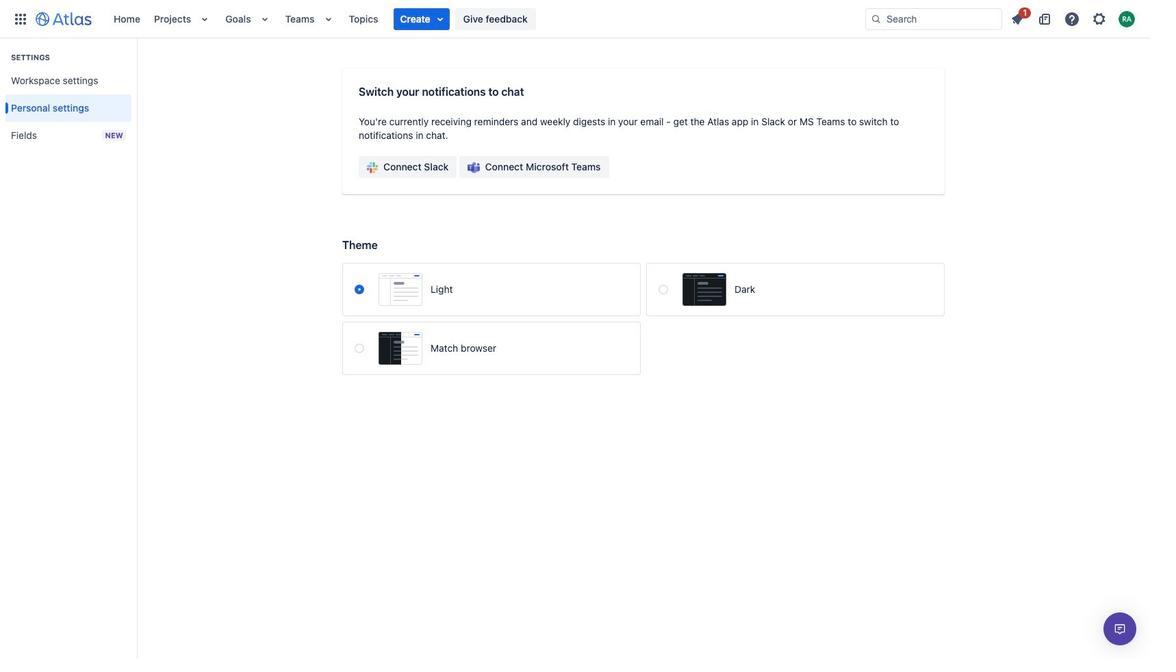 Task type: locate. For each thing, give the bounding box(es) containing it.
group
[[5, 38, 131, 153], [359, 156, 609, 178]]

open intercom messenger image
[[1112, 621, 1128, 637]]

list item inside top element
[[393, 8, 450, 30]]

search image
[[871, 13, 882, 24]]

match browser image
[[379, 332, 422, 365]]

light image
[[379, 273, 422, 306]]

list
[[107, 0, 865, 38], [1005, 5, 1142, 30]]

microsoft teams image
[[468, 162, 480, 173]]

None radio
[[355, 285, 364, 294], [355, 344, 364, 353], [355, 285, 364, 294], [355, 344, 364, 353]]

0 vertical spatial group
[[5, 38, 131, 153]]

help image
[[1064, 11, 1080, 27]]

banner
[[0, 0, 1150, 38]]

heading
[[5, 52, 131, 63]]

slack image
[[367, 162, 378, 173]]

list item
[[1005, 5, 1031, 30], [393, 8, 450, 30]]

0 horizontal spatial list item
[[393, 8, 450, 30]]

1 horizontal spatial group
[[359, 156, 609, 178]]

1 vertical spatial group
[[359, 156, 609, 178]]

0 horizontal spatial group
[[5, 38, 131, 153]]

settings image
[[1091, 11, 1108, 27]]

None search field
[[865, 8, 1002, 30]]



Task type: describe. For each thing, give the bounding box(es) containing it.
account image
[[1119, 11, 1135, 27]]

0 horizontal spatial list
[[107, 0, 865, 38]]

1 horizontal spatial list
[[1005, 5, 1142, 30]]

1 horizontal spatial list item
[[1005, 5, 1031, 30]]

Search field
[[865, 8, 1002, 30]]

dark image
[[683, 273, 726, 306]]

notifications image
[[1009, 11, 1026, 27]]

top element
[[8, 0, 865, 38]]

switch to... image
[[12, 11, 29, 27]]



Task type: vqa. For each thing, say whether or not it's contained in the screenshot.
Search Box
yes



